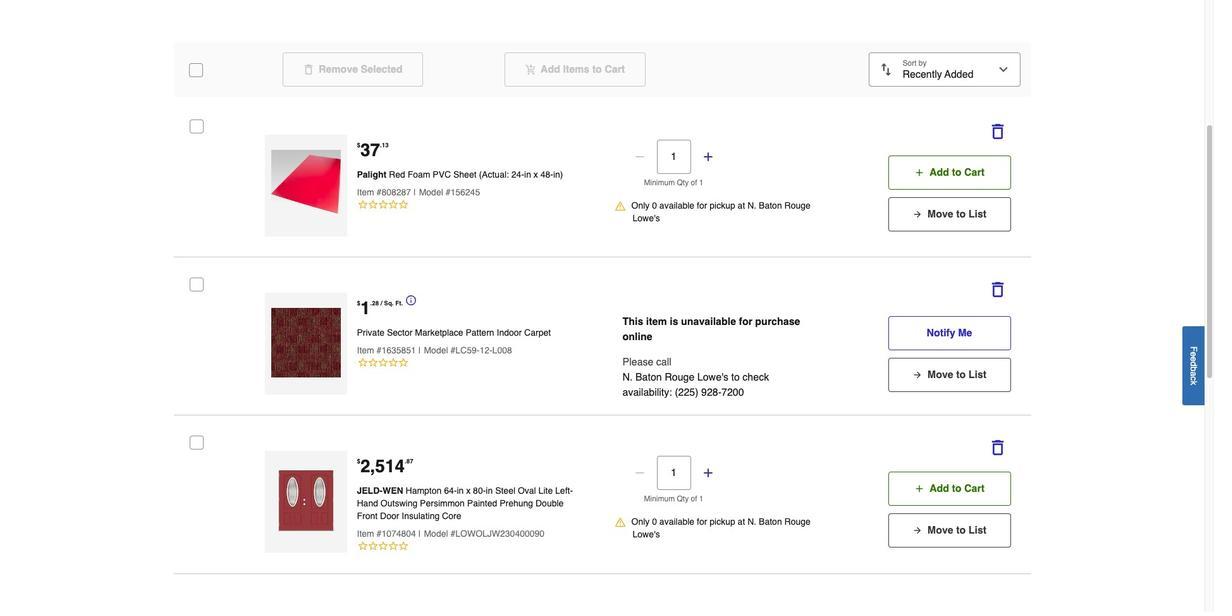 Task type: describe. For each thing, give the bounding box(es) containing it.
insulating
[[402, 511, 440, 522]]

item for 1
[[357, 346, 374, 356]]

model for 2,514
[[424, 529, 448, 539]]

item
[[647, 316, 667, 328]]

cart add image
[[526, 65, 536, 75]]

online
[[623, 332, 653, 343]]

1 vertical spatial n. baton rouge lowe's
[[623, 372, 729, 383]]

item # 808287 | model # 156245
[[357, 188, 480, 198]]

plus image for 37
[[702, 151, 715, 163]]

lowe's for 2,514
[[633, 530, 660, 540]]

available for 37
[[660, 201, 695, 211]]

| for 37
[[414, 188, 416, 198]]

outswing
[[381, 499, 418, 509]]

for inside this item is unavailable for purchase online
[[739, 316, 753, 328]]

left-
[[556, 486, 573, 496]]

pattern
[[466, 328, 495, 338]]

# down 'pvc'
[[446, 188, 451, 198]]

list for 2,514
[[969, 525, 987, 537]]

24-
[[512, 170, 525, 180]]

prehung
[[500, 499, 533, 509]]

a
[[1190, 371, 1200, 376]]

wen
[[383, 486, 403, 496]]

remove selected
[[319, 64, 403, 75]]

1 for 37
[[700, 178, 704, 187]]

pvc
[[433, 170, 451, 180]]

928-
[[702, 387, 722, 399]]

at for 37
[[738, 201, 746, 211]]

l008
[[493, 346, 512, 356]]

$ 2,514 . 87
[[357, 456, 414, 477]]

1 vertical spatial baton
[[636, 372, 662, 383]]

add items to cart button
[[505, 53, 646, 87]]

37
[[361, 140, 380, 160]]

1 e from the top
[[1190, 352, 1200, 357]]

/
[[381, 299, 383, 307]]

palight
[[357, 170, 387, 180]]

$ for 37
[[357, 141, 361, 149]]

1 horizontal spatial in
[[486, 486, 493, 496]]

only 0 available for pickup at for 2,514
[[632, 517, 748, 527]]

in)
[[554, 170, 563, 180]]

cart for 37
[[965, 167, 985, 178]]

check
[[743, 372, 770, 383]]

add to cart for 37
[[930, 167, 985, 178]]

item for 37
[[357, 188, 374, 198]]

door
[[380, 511, 400, 522]]

(225)
[[675, 387, 699, 399]]

plus image for 2,514
[[702, 467, 715, 480]]

to inside button
[[593, 64, 602, 75]]

red
[[389, 170, 405, 180]]

| for 2,514
[[419, 529, 421, 539]]

call
[[657, 357, 672, 368]]

arrow right image for 2,514
[[913, 526, 923, 536]]

qty for 2,514
[[677, 495, 689, 504]]

item for 2,514
[[357, 529, 374, 539]]

arrow right image for 37
[[913, 209, 923, 220]]

.87 element
[[405, 457, 414, 465]]

2 trash image from the top
[[991, 282, 1006, 297]]

$ 1 . 28 / sq. ft.
[[357, 298, 403, 318]]

0 horizontal spatial in
[[457, 486, 464, 496]]

. for 2,514
[[405, 457, 407, 465]]

(actual:
[[479, 170, 509, 180]]

model for 37
[[419, 188, 443, 198]]

2 move to list from the top
[[928, 370, 987, 381]]

2 e from the top
[[1190, 357, 1200, 362]]

hand
[[357, 499, 378, 509]]

pickup for 37
[[710, 201, 736, 211]]

1 vertical spatial lowe's
[[698, 372, 729, 383]]

| for 1
[[419, 346, 421, 356]]

baton for 2,514
[[759, 517, 783, 527]]

minus image for 37
[[634, 151, 646, 163]]

f e e d b a c k button
[[1183, 326, 1205, 405]]

156245
[[451, 188, 480, 198]]

persimmon
[[420, 499, 465, 509]]

core
[[442, 511, 462, 522]]

trash image
[[304, 65, 314, 75]]

lite
[[539, 486, 553, 496]]

# down private
[[377, 346, 382, 356]]

. for 1
[[371, 299, 372, 307]]

cart for 2,514
[[965, 483, 985, 495]]

double
[[536, 499, 564, 509]]

marketplace
[[415, 328, 464, 338]]

add items to cart
[[541, 64, 625, 75]]

notify
[[927, 328, 956, 339]]

exclusive image for 1
[[271, 308, 341, 377]]

ft.
[[396, 299, 403, 307]]

to inside to check availability:
[[732, 372, 740, 383]]

808287
[[382, 188, 411, 198]]

28
[[372, 299, 379, 307]]

is
[[670, 316, 679, 328]]

please call
[[623, 357, 672, 368]]

front
[[357, 511, 378, 522]]

move to list for 37
[[928, 209, 987, 220]]

availability:
[[623, 387, 672, 399]]

87
[[407, 457, 414, 465]]

n. for 2,514
[[748, 517, 757, 527]]

n. for 37
[[748, 201, 757, 211]]

2 horizontal spatial in
[[525, 170, 531, 180]]

selected
[[361, 64, 403, 75]]

hampton
[[406, 486, 442, 496]]

1 vertical spatial plus image
[[915, 168, 925, 178]]

stepper number input field with increment and decrement buttons number field for 37
[[657, 140, 691, 174]]

carpet
[[525, 328, 551, 338]]

exclusive image for 37
[[271, 150, 341, 219]]

for for 37
[[697, 201, 708, 211]]

12-
[[480, 346, 493, 356]]

move for 37
[[928, 209, 954, 220]]

2,514
[[361, 456, 405, 477]]

indoor
[[497, 328, 522, 338]]

palight red foam pvc sheet (actual: 24-in x 48-in)
[[357, 170, 563, 180]]

minimum for 37
[[644, 178, 675, 187]]

notify me
[[927, 328, 973, 339]]

jeld-wen
[[357, 486, 403, 496]]

item # 1074804 | model # lowoljw230400090
[[357, 529, 545, 539]]

7200
[[722, 387, 745, 399]]

.13 element
[[380, 141, 389, 149]]

f
[[1190, 346, 1200, 352]]

1 vertical spatial rouge
[[665, 372, 695, 383]]

items
[[563, 64, 590, 75]]

remove
[[319, 64, 358, 75]]

64-
[[444, 486, 457, 496]]

2 arrow right image from the top
[[913, 370, 923, 380]]

# down core
[[451, 529, 456, 539]]

plus image
[[915, 484, 925, 494]]

hampton 64-in x 80-in steel oval lite left- hand outswing persimmon painted prehung double front door insulating core
[[357, 486, 573, 522]]

please
[[623, 357, 654, 368]]

sq.
[[384, 299, 394, 307]]

$ for 2,514
[[357, 457, 361, 465]]

80-
[[473, 486, 486, 496]]

item # 1635851 | model # lc59-12-l008
[[357, 346, 512, 356]]

this
[[623, 316, 644, 328]]



Task type: locate. For each thing, give the bounding box(es) containing it.
. for 37
[[380, 141, 382, 149]]

1 vertical spatial |
[[419, 346, 421, 356]]

1 vertical spatial pickup
[[710, 517, 736, 527]]

jeld-wen hampton 64-in x 80-in steel oval lite left-hand outswing persimmon painted prehung double front door insulating core element
[[357, 485, 585, 523]]

1 vertical spatial cart
[[965, 167, 985, 178]]

0 vertical spatial trash image
[[991, 124, 1006, 139]]

add for 37
[[930, 167, 950, 178]]

2 list from the top
[[969, 370, 987, 381]]

2 $ from the top
[[357, 299, 361, 307]]

1 vertical spatial $
[[357, 299, 361, 307]]

| down insulating at left
[[419, 529, 421, 539]]

palight red foam pvc sheet (actual: 24-in x 48-in) element
[[357, 169, 585, 181]]

unavailable
[[681, 316, 737, 328]]

$ inside $ 2,514 . 87
[[357, 457, 361, 465]]

of for 2,514
[[691, 495, 698, 504]]

1 at from the top
[[738, 201, 746, 211]]

1 for 2,514
[[700, 495, 704, 504]]

2 vertical spatial trash image
[[991, 440, 1006, 456]]

0 vertical spatial at
[[738, 201, 746, 211]]

0
[[653, 201, 657, 211], [653, 517, 657, 527]]

minimum qty of 1
[[644, 178, 704, 187], [644, 495, 704, 504]]

only for 37
[[632, 201, 650, 211]]

c
[[1190, 376, 1200, 381]]

1
[[700, 178, 704, 187], [361, 298, 371, 318], [700, 495, 704, 504]]

Stepper number input field with increment and decrement buttons number field
[[657, 140, 691, 174], [657, 456, 691, 490]]

0 vertical spatial lowe's
[[633, 213, 660, 223]]

0 vertical spatial warning image
[[615, 201, 625, 211]]

for
[[697, 201, 708, 211], [739, 316, 753, 328], [697, 517, 708, 527]]

0 vertical spatial qty
[[677, 178, 689, 187]]

2 vertical spatial $
[[357, 457, 361, 465]]

sheet
[[454, 170, 477, 180]]

to
[[593, 64, 602, 75], [953, 167, 962, 178], [957, 209, 966, 220], [957, 370, 966, 381], [732, 372, 740, 383], [953, 483, 962, 495], [957, 525, 966, 537]]

1 minus image from the top
[[634, 151, 646, 163]]

arrow right image
[[913, 209, 923, 220], [913, 370, 923, 380], [913, 526, 923, 536]]

1 vertical spatial trash image
[[991, 282, 1006, 297]]

. inside $ 1 . 28 / sq. ft.
[[371, 299, 372, 307]]

1 warning image from the top
[[615, 201, 625, 211]]

1 vertical spatial arrow right image
[[913, 370, 923, 380]]

$ up jeld-
[[357, 457, 361, 465]]

2 0 from the top
[[653, 517, 657, 527]]

model
[[419, 188, 443, 198], [424, 346, 448, 356], [424, 529, 448, 539]]

0 for 2,514
[[653, 517, 657, 527]]

1 vertical spatial only 0 available for pickup at
[[632, 517, 748, 527]]

in
[[525, 170, 531, 180], [457, 486, 464, 496], [486, 486, 493, 496]]

. inside $ 2,514 . 87
[[405, 457, 407, 465]]

0 vertical spatial exclusive image
[[271, 150, 341, 219]]

0 vertical spatial $
[[357, 141, 361, 149]]

1 only 0 available for pickup at from the top
[[632, 201, 748, 211]]

at for 2,514
[[738, 517, 746, 527]]

1 vertical spatial of
[[691, 495, 698, 504]]

0 vertical spatial 0
[[653, 201, 657, 211]]

lc59-
[[456, 346, 480, 356]]

$ 37 . 13
[[357, 140, 389, 160]]

trash image for 37
[[991, 124, 1006, 139]]

2 vertical spatial 1
[[700, 495, 704, 504]]

0 horizontal spatial x
[[466, 486, 471, 496]]

3 trash image from the top
[[991, 440, 1006, 456]]

2 vertical spatial add
[[930, 483, 950, 495]]

# down private sector marketplace pattern indoor carpet on the left of page
[[451, 346, 456, 356]]

x left 80-
[[466, 486, 471, 496]]

0 vertical spatial cart
[[605, 64, 625, 75]]

0 vertical spatial for
[[697, 201, 708, 211]]

minus image
[[634, 151, 646, 163], [634, 467, 646, 480]]

1 qty from the top
[[677, 178, 689, 187]]

in up "painted"
[[486, 486, 493, 496]]

of for 37
[[691, 178, 698, 187]]

3 list from the top
[[969, 525, 987, 537]]

add to cart for 2,514
[[930, 483, 985, 495]]

0 vertical spatial available
[[660, 201, 695, 211]]

| right 1635851
[[419, 346, 421, 356]]

lowoljw230400090
[[456, 529, 545, 539]]

1 list from the top
[[969, 209, 987, 220]]

only for 2,514
[[632, 517, 650, 527]]

1 vertical spatial .
[[371, 299, 372, 307]]

3 item from the top
[[357, 529, 374, 539]]

$ left 28
[[357, 299, 361, 307]]

1 vertical spatial minimum qty of 1
[[644, 495, 704, 504]]

0 vertical spatial |
[[414, 188, 416, 198]]

# down door
[[377, 529, 382, 539]]

2 qty from the top
[[677, 495, 689, 504]]

2 stepper number input field with increment and decrement buttons number field from the top
[[657, 456, 691, 490]]

1 vertical spatial qty
[[677, 495, 689, 504]]

$ for 1
[[357, 299, 361, 307]]

1 item from the top
[[357, 188, 374, 198]]

purchase
[[756, 316, 801, 328]]

1 vertical spatial minimum
[[644, 495, 675, 504]]

2 vertical spatial item
[[357, 529, 374, 539]]

3 move from the top
[[928, 525, 954, 537]]

model down insulating at left
[[424, 529, 448, 539]]

1 of from the top
[[691, 178, 698, 187]]

2 vertical spatial list
[[969, 525, 987, 537]]

2 vertical spatial move
[[928, 525, 954, 537]]

2 move from the top
[[928, 370, 954, 381]]

13
[[382, 141, 389, 149]]

0 vertical spatial of
[[691, 178, 698, 187]]

e up b
[[1190, 357, 1200, 362]]

minus image for 2,514
[[634, 467, 646, 480]]

$ inside $ 1 . 28 / sq. ft.
[[357, 299, 361, 307]]

2 vertical spatial move to list
[[928, 525, 987, 537]]

this item is unavailable for purchase online
[[623, 316, 801, 343]]

2 vertical spatial |
[[419, 529, 421, 539]]

0 vertical spatial list
[[969, 209, 987, 220]]

2 vertical spatial n.
[[748, 517, 757, 527]]

e
[[1190, 352, 1200, 357], [1190, 357, 1200, 362]]

0 vertical spatial arrow right image
[[913, 209, 923, 220]]

2 vertical spatial .
[[405, 457, 407, 465]]

me
[[959, 328, 973, 339]]

model for 1
[[424, 346, 448, 356]]

2 vertical spatial exclusive image
[[271, 466, 341, 536]]

1 trash image from the top
[[991, 124, 1006, 139]]

1 vertical spatial add
[[930, 167, 950, 178]]

$ inside $ 37 . 13
[[357, 141, 361, 149]]

minimum qty of 1 for 2,514
[[644, 495, 704, 504]]

0 vertical spatial n. baton rouge lowe's
[[633, 201, 811, 223]]

1 vertical spatial model
[[424, 346, 448, 356]]

2 vertical spatial baton
[[759, 517, 783, 527]]

48-
[[541, 170, 554, 180]]

1 vertical spatial list
[[969, 370, 987, 381]]

item down front
[[357, 529, 374, 539]]

cart inside button
[[605, 64, 625, 75]]

1 stepper number input field with increment and decrement buttons number field from the top
[[657, 140, 691, 174]]

notify me button
[[889, 316, 1011, 351], [889, 316, 1011, 351]]

private
[[357, 328, 385, 338]]

trash image
[[991, 124, 1006, 139], [991, 282, 1006, 297], [991, 440, 1006, 456]]

steel
[[496, 486, 516, 496]]

lowe's
[[633, 213, 660, 223], [698, 372, 729, 383], [633, 530, 660, 540]]

3 arrow right image from the top
[[913, 526, 923, 536]]

1 only from the top
[[632, 201, 650, 211]]

1 vertical spatial exclusive image
[[271, 308, 341, 377]]

2 vertical spatial arrow right image
[[913, 526, 923, 536]]

add for 2,514
[[930, 483, 950, 495]]

minimum for 2,514
[[644, 495, 675, 504]]

2 at from the top
[[738, 517, 746, 527]]

(225) 928-7200
[[675, 387, 745, 399]]

to check availability:
[[623, 372, 770, 399]]

0 vertical spatial item
[[357, 188, 374, 198]]

.28 per square feet element
[[371, 299, 403, 307]]

available for 2,514
[[660, 517, 695, 527]]

1 vertical spatial item
[[357, 346, 374, 356]]

1 vertical spatial 0
[[653, 517, 657, 527]]

1 vertical spatial 1
[[361, 298, 371, 318]]

0 vertical spatial move
[[928, 209, 954, 220]]

2 available from the top
[[660, 517, 695, 527]]

1 horizontal spatial x
[[534, 170, 538, 180]]

| down foam on the left top of page
[[414, 188, 416, 198]]

lowe's for 37
[[633, 213, 660, 223]]

n. baton rouge lowe's for 2,514
[[633, 517, 811, 540]]

sector
[[387, 328, 413, 338]]

minimum qty of 1 for 37
[[644, 178, 704, 187]]

2 of from the top
[[691, 495, 698, 504]]

2 add to cart from the top
[[930, 483, 985, 495]]

2 vertical spatial lowe's
[[633, 530, 660, 540]]

2 minimum from the top
[[644, 495, 675, 504]]

2 vertical spatial cart
[[965, 483, 985, 495]]

1 0 from the top
[[653, 201, 657, 211]]

n. baton rouge lowe's for 37
[[633, 201, 811, 223]]

2 exclusive image from the top
[[271, 308, 341, 377]]

baton for 37
[[759, 201, 783, 211]]

b
[[1190, 367, 1200, 371]]

0 vertical spatial pickup
[[710, 201, 736, 211]]

1 minimum from the top
[[644, 178, 675, 187]]

2 vertical spatial rouge
[[785, 517, 811, 527]]

0 vertical spatial plus image
[[702, 151, 715, 163]]

e up d
[[1190, 352, 1200, 357]]

0 vertical spatial x
[[534, 170, 538, 180]]

remove selected button
[[283, 53, 424, 87]]

1 move from the top
[[928, 209, 954, 220]]

move to list for 2,514
[[928, 525, 987, 537]]

1074804
[[382, 529, 416, 539]]

1635851
[[382, 346, 416, 356]]

$ left .13 element
[[357, 141, 361, 149]]

2 only 0 available for pickup at from the top
[[632, 517, 748, 527]]

x left 48-
[[534, 170, 538, 180]]

1 vertical spatial available
[[660, 517, 695, 527]]

rouge for 2,514
[[785, 517, 811, 527]]

info image
[[406, 296, 417, 306]]

1 vertical spatial x
[[466, 486, 471, 496]]

foam
[[408, 170, 431, 180]]

x inside hampton 64-in x 80-in steel oval lite left- hand outswing persimmon painted prehung double front door insulating core
[[466, 486, 471, 496]]

item down private
[[357, 346, 374, 356]]

add to cart button
[[889, 156, 1011, 190], [889, 156, 1011, 190], [889, 472, 1011, 506], [889, 472, 1011, 506]]

qty
[[677, 178, 689, 187], [677, 495, 689, 504]]

in left 48-
[[525, 170, 531, 180]]

rouge
[[785, 201, 811, 211], [665, 372, 695, 383], [785, 517, 811, 527]]

0 vertical spatial model
[[419, 188, 443, 198]]

|
[[414, 188, 416, 198], [419, 346, 421, 356], [419, 529, 421, 539]]

1 vertical spatial add to cart
[[930, 483, 985, 495]]

oval
[[518, 486, 536, 496]]

f e e d b a c k
[[1190, 346, 1200, 385]]

0 vertical spatial stepper number input field with increment and decrement buttons number field
[[657, 140, 691, 174]]

2 vertical spatial for
[[697, 517, 708, 527]]

1 exclusive image from the top
[[271, 150, 341, 219]]

0 vertical spatial rouge
[[785, 201, 811, 211]]

2 pickup from the top
[[710, 517, 736, 527]]

trash image for 2,514
[[991, 440, 1006, 456]]

1 pickup from the top
[[710, 201, 736, 211]]

add inside button
[[541, 64, 561, 75]]

3 $ from the top
[[357, 457, 361, 465]]

1 move to list from the top
[[928, 209, 987, 220]]

0 for 37
[[653, 201, 657, 211]]

only
[[632, 201, 650, 211], [632, 517, 650, 527]]

item down palight
[[357, 188, 374, 198]]

only 0 available for pickup at for 37
[[632, 201, 748, 211]]

0 vertical spatial 1
[[700, 178, 704, 187]]

only 0 available for pickup at
[[632, 201, 748, 211], [632, 517, 748, 527]]

d
[[1190, 362, 1200, 367]]

.
[[380, 141, 382, 149], [371, 299, 372, 307], [405, 457, 407, 465]]

warning image for 37
[[615, 201, 625, 211]]

x
[[534, 170, 538, 180], [466, 486, 471, 496]]

1 vertical spatial stepper number input field with increment and decrement buttons number field
[[657, 456, 691, 490]]

2 item from the top
[[357, 346, 374, 356]]

$
[[357, 141, 361, 149], [357, 299, 361, 307], [357, 457, 361, 465]]

1 vertical spatial move
[[928, 370, 954, 381]]

0 vertical spatial add
[[541, 64, 561, 75]]

1 vertical spatial only
[[632, 517, 650, 527]]

pickup
[[710, 201, 736, 211], [710, 517, 736, 527]]

list
[[969, 209, 987, 220], [969, 370, 987, 381], [969, 525, 987, 537]]

2 vertical spatial model
[[424, 529, 448, 539]]

k
[[1190, 381, 1200, 385]]

1 $ from the top
[[357, 141, 361, 149]]

3 move to list from the top
[[928, 525, 987, 537]]

model down 'pvc'
[[419, 188, 443, 198]]

1 arrow right image from the top
[[913, 209, 923, 220]]

jeld-
[[357, 486, 383, 496]]

0 vertical spatial n.
[[748, 201, 757, 211]]

0 vertical spatial baton
[[759, 201, 783, 211]]

. inside $ 37 . 13
[[380, 141, 382, 149]]

0 vertical spatial minimum qty of 1
[[644, 178, 704, 187]]

1 minimum qty of 1 from the top
[[644, 178, 704, 187]]

2 minus image from the top
[[634, 467, 646, 480]]

exclusive image
[[271, 150, 341, 219], [271, 308, 341, 377], [271, 466, 341, 536]]

2 vertical spatial plus image
[[702, 467, 715, 480]]

model down marketplace
[[424, 346, 448, 356]]

available
[[660, 201, 695, 211], [660, 517, 695, 527]]

1 vertical spatial at
[[738, 517, 746, 527]]

1 vertical spatial for
[[739, 316, 753, 328]]

warning image for 2,514
[[615, 517, 625, 528]]

1 add to cart from the top
[[930, 167, 985, 178]]

2 only from the top
[[632, 517, 650, 527]]

1 horizontal spatial .
[[380, 141, 382, 149]]

2 horizontal spatial .
[[405, 457, 407, 465]]

1 vertical spatial n.
[[623, 372, 633, 383]]

0 vertical spatial move to list
[[928, 209, 987, 220]]

pickup for 2,514
[[710, 517, 736, 527]]

0 vertical spatial add to cart
[[930, 167, 985, 178]]

3 exclusive image from the top
[[271, 466, 341, 536]]

#
[[377, 188, 382, 198], [446, 188, 451, 198], [377, 346, 382, 356], [451, 346, 456, 356], [377, 529, 382, 539], [451, 529, 456, 539]]

in left 80-
[[457, 486, 464, 496]]

0 vertical spatial minimum
[[644, 178, 675, 187]]

painted
[[467, 499, 498, 509]]

# down palight
[[377, 188, 382, 198]]

2 vertical spatial n. baton rouge lowe's
[[633, 517, 811, 540]]

n.
[[748, 201, 757, 211], [623, 372, 633, 383], [748, 517, 757, 527]]

2 warning image from the top
[[615, 517, 625, 528]]

add
[[541, 64, 561, 75], [930, 167, 950, 178], [930, 483, 950, 495]]

rouge for 37
[[785, 201, 811, 211]]

move for 2,514
[[928, 525, 954, 537]]

for for 2,514
[[697, 517, 708, 527]]

1 available from the top
[[660, 201, 695, 211]]

list for 37
[[969, 209, 987, 220]]

0 horizontal spatial .
[[371, 299, 372, 307]]

1 vertical spatial minus image
[[634, 467, 646, 480]]

qty for 37
[[677, 178, 689, 187]]

move
[[928, 209, 954, 220], [928, 370, 954, 381], [928, 525, 954, 537]]

private sector marketplace pattern indoor carpet
[[357, 328, 551, 338]]

1 vertical spatial move to list
[[928, 370, 987, 381]]

2 minimum qty of 1 from the top
[[644, 495, 704, 504]]

stepper number input field with increment and decrement buttons number field for 2,514
[[657, 456, 691, 490]]

warning image
[[615, 201, 625, 211], [615, 517, 625, 528]]

plus image
[[702, 151, 715, 163], [915, 168, 925, 178], [702, 467, 715, 480]]

1 vertical spatial warning image
[[615, 517, 625, 528]]

private sector marketplace pattern indoor carpet link
[[357, 327, 585, 339]]

0 vertical spatial minus image
[[634, 151, 646, 163]]

0 vertical spatial .
[[380, 141, 382, 149]]

0 vertical spatial only
[[632, 201, 650, 211]]

exclusive image for 2,514
[[271, 466, 341, 536]]

0 vertical spatial only 0 available for pickup at
[[632, 201, 748, 211]]



Task type: vqa. For each thing, say whether or not it's contained in the screenshot.
Qty to the bottom
yes



